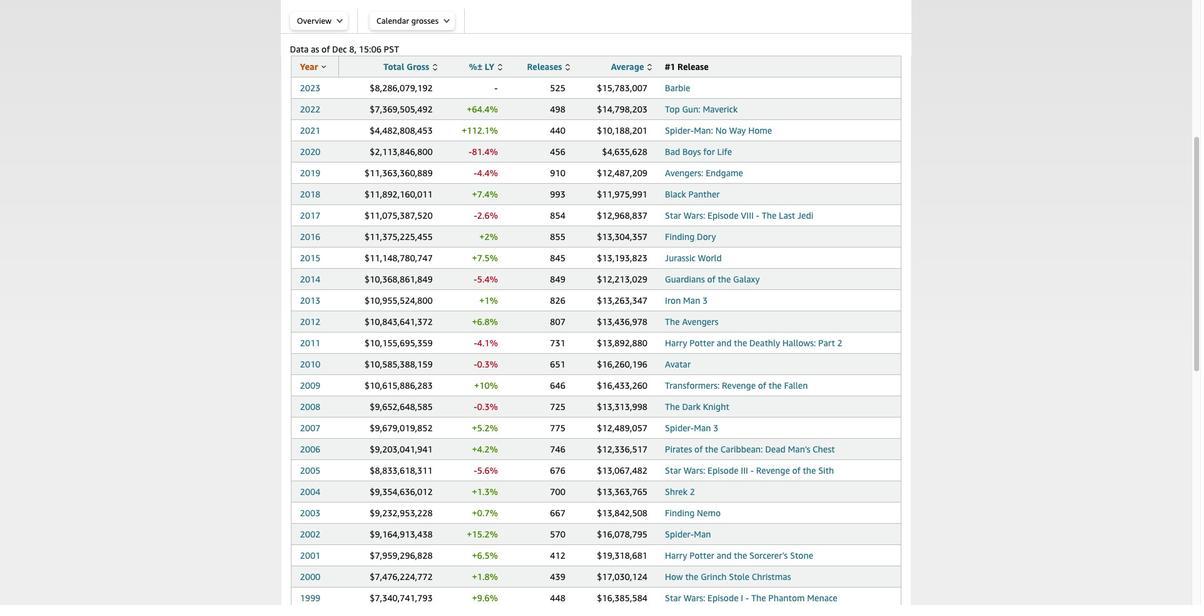 Task type: locate. For each thing, give the bounding box(es) containing it.
grinch
[[701, 572, 727, 582]]

1 finding from the top
[[665, 231, 695, 242]]

0 vertical spatial 2
[[837, 338, 842, 348]]

910
[[550, 168, 565, 178]]

0 vertical spatial star
[[665, 210, 681, 221]]

the left last
[[762, 210, 777, 221]]

1 horizontal spatial 2
[[837, 338, 842, 348]]

$4,482,808,453
[[370, 125, 433, 136]]

2009 link
[[300, 380, 320, 391]]

2 star from the top
[[665, 465, 681, 476]]

0 vertical spatial potter
[[690, 338, 714, 348]]

finding up jurassic
[[665, 231, 695, 242]]

2010 link
[[300, 359, 320, 370]]

+7.4%
[[472, 189, 498, 200]]

-0.3% for $10,585,388,159
[[474, 359, 498, 370]]

$2,113,846,800
[[370, 146, 433, 157]]

endgame
[[706, 168, 743, 178]]

- right the viii
[[756, 210, 760, 221]]

1 vertical spatial 0.3%
[[477, 402, 498, 412]]

2017
[[300, 210, 320, 221]]

wars: up shrek 2 link
[[684, 465, 705, 476]]

0 horizontal spatial 2
[[690, 487, 695, 497]]

+15.2%
[[467, 529, 498, 540]]

1 vertical spatial man
[[694, 423, 711, 434]]

0 vertical spatial wars:
[[684, 210, 705, 221]]

2 right shrek
[[690, 487, 695, 497]]

2 finding from the top
[[665, 508, 695, 519]]

1 vertical spatial episode
[[708, 465, 739, 476]]

christmas
[[752, 572, 791, 582]]

2 spider- from the top
[[665, 423, 694, 434]]

725
[[550, 402, 565, 412]]

3 star from the top
[[665, 593, 681, 604]]

2
[[837, 338, 842, 348], [690, 487, 695, 497]]

+9.6%
[[472, 593, 498, 604]]

- down -81.4% at left top
[[474, 168, 477, 178]]

revenge up knight
[[722, 380, 756, 391]]

releases
[[527, 61, 562, 72]]

1 spider- from the top
[[665, 125, 694, 136]]

2 right part
[[837, 338, 842, 348]]

2018
[[300, 189, 320, 200]]

$12,336,517
[[597, 444, 647, 455]]

iron man 3 link
[[665, 295, 708, 306]]

0 vertical spatial 3
[[703, 295, 708, 306]]

1 vertical spatial 3
[[713, 423, 718, 434]]

1 potter from the top
[[690, 338, 714, 348]]

0.3% down +10%
[[477, 402, 498, 412]]

pirates of the caribbean: dead man's chest link
[[665, 444, 835, 455]]

sorcerer's
[[749, 551, 788, 561]]

2015
[[300, 253, 320, 263]]

average link
[[611, 61, 652, 72]]

0 vertical spatial episode
[[708, 210, 739, 221]]

wars: for star wars: episode viii - the last jedi
[[684, 210, 705, 221]]

for
[[703, 146, 715, 157]]

potter down avengers
[[690, 338, 714, 348]]

3 wars: from the top
[[684, 593, 705, 604]]

1 harry from the top
[[665, 338, 687, 348]]

- down +7.5%
[[474, 274, 477, 285]]

2 vertical spatial wars:
[[684, 593, 705, 604]]

- right "i"
[[746, 593, 749, 604]]

-4.1%
[[474, 338, 498, 348]]

avengers: endgame
[[665, 168, 743, 178]]

2020
[[300, 146, 320, 157]]

spider- up bad
[[665, 125, 694, 136]]

$16,078,795
[[597, 529, 647, 540]]

stone
[[790, 551, 813, 561]]

0 vertical spatial -0.3%
[[474, 359, 498, 370]]

- down the +112.1%
[[469, 146, 472, 157]]

the
[[762, 210, 777, 221], [665, 317, 680, 327], [665, 402, 680, 412], [751, 593, 766, 604]]

spider- down the finding nemo link
[[665, 529, 694, 540]]

2007
[[300, 423, 320, 434]]

2023
[[300, 83, 320, 93]]

barbie
[[665, 83, 690, 93]]

3 spider- from the top
[[665, 529, 694, 540]]

panther
[[688, 189, 720, 200]]

transformers:
[[665, 380, 720, 391]]

1 star from the top
[[665, 210, 681, 221]]

1 vertical spatial harry
[[665, 551, 687, 561]]

wars: down black panther link
[[684, 210, 705, 221]]

man
[[683, 295, 700, 306], [694, 423, 711, 434], [694, 529, 711, 540]]

2 vertical spatial episode
[[708, 593, 739, 604]]

2019 link
[[300, 168, 320, 178]]

2 0.3% from the top
[[477, 402, 498, 412]]

spider- up pirates
[[665, 423, 694, 434]]

man down the dark knight
[[694, 423, 711, 434]]

of left fallen
[[758, 380, 766, 391]]

$11,375,225,455
[[365, 231, 433, 242]]

star down black
[[665, 210, 681, 221]]

3 up avengers
[[703, 295, 708, 306]]

spider- for spider-man: no way home
[[665, 125, 694, 136]]

episode left the viii
[[708, 210, 739, 221]]

-0.3% down +10%
[[474, 402, 498, 412]]

1 vertical spatial finding
[[665, 508, 695, 519]]

the dark knight
[[665, 402, 729, 412]]

guardians
[[665, 274, 705, 285]]

$16,385,584
[[597, 593, 647, 604]]

finding for finding nemo
[[665, 508, 695, 519]]

-0.3% down -4.1%
[[474, 359, 498, 370]]

0.3% down the 4.1%
[[477, 359, 498, 370]]

2 episode from the top
[[708, 465, 739, 476]]

episode for iii
[[708, 465, 739, 476]]

0 horizontal spatial 3
[[703, 295, 708, 306]]

2 wars: from the top
[[684, 465, 705, 476]]

2015 link
[[300, 253, 320, 263]]

finding nemo
[[665, 508, 721, 519]]

potter up grinch
[[690, 551, 714, 561]]

star down how
[[665, 593, 681, 604]]

0 vertical spatial man
[[683, 295, 700, 306]]

bad boys for life
[[665, 146, 732, 157]]

+1%
[[479, 295, 498, 306]]

2 -0.3% from the top
[[474, 402, 498, 412]]

2 vertical spatial star
[[665, 593, 681, 604]]

0 vertical spatial harry
[[665, 338, 687, 348]]

$11,148,780,747
[[365, 253, 433, 263]]

dory
[[697, 231, 716, 242]]

harry up how
[[665, 551, 687, 561]]

$9,164,913,438
[[370, 529, 433, 540]]

0 vertical spatial 0.3%
[[477, 359, 498, 370]]

$12,487,209
[[597, 168, 647, 178]]

man down 'nemo'
[[694, 529, 711, 540]]

2 and from the top
[[717, 551, 732, 561]]

+6.5%
[[472, 551, 498, 561]]

episode left "i"
[[708, 593, 739, 604]]

dec
[[332, 44, 347, 54]]

jedi
[[798, 210, 813, 221]]

3 episode from the top
[[708, 593, 739, 604]]

star wars: episode viii - the last jedi
[[665, 210, 813, 221]]

2023 link
[[300, 83, 320, 93]]

$13,304,357
[[597, 231, 647, 242]]

and for deathly
[[717, 338, 732, 348]]

$9,652,648,585
[[370, 402, 433, 412]]

galaxy
[[733, 274, 760, 285]]

finding dory
[[665, 231, 716, 242]]

2 vertical spatial man
[[694, 529, 711, 540]]

harry up avatar
[[665, 338, 687, 348]]

1 vertical spatial star
[[665, 465, 681, 476]]

spider-man
[[665, 529, 711, 540]]

1 vertical spatial wars:
[[684, 465, 705, 476]]

1 -0.3% from the top
[[474, 359, 498, 370]]

finding down shrek 2 link
[[665, 508, 695, 519]]

spider-man 3
[[665, 423, 718, 434]]

0 vertical spatial and
[[717, 338, 732, 348]]

2013
[[300, 295, 320, 306]]

$16,433,260
[[597, 380, 647, 391]]

$8,833,618,311
[[370, 465, 433, 476]]

3 down knight
[[713, 423, 718, 434]]

- up +1.3%
[[474, 465, 477, 476]]

the left dark
[[665, 402, 680, 412]]

1 horizontal spatial 3
[[713, 423, 718, 434]]

1 vertical spatial and
[[717, 551, 732, 561]]

1 0.3% from the top
[[477, 359, 498, 370]]

spider-man: no way home link
[[665, 125, 772, 136]]

wars: down grinch
[[684, 593, 705, 604]]

man for spider-man 3
[[694, 423, 711, 434]]

star up shrek
[[665, 465, 681, 476]]

3 for iron man 3
[[703, 295, 708, 306]]

2005 link
[[300, 465, 320, 476]]

wars:
[[684, 210, 705, 221], [684, 465, 705, 476], [684, 593, 705, 604]]

fallen
[[784, 380, 808, 391]]

1 vertical spatial spider-
[[665, 423, 694, 434]]

man for iron man 3
[[683, 295, 700, 306]]

1 wars: from the top
[[684, 210, 705, 221]]

+1.8%
[[472, 572, 498, 582]]

wars: for star wars: episode iii - revenge of the sith
[[684, 465, 705, 476]]

1 episode from the top
[[708, 210, 739, 221]]

harry potter and the sorcerer's stone
[[665, 551, 813, 561]]

0.3%
[[477, 359, 498, 370], [477, 402, 498, 412]]

shrek
[[665, 487, 688, 497]]

and down avengers
[[717, 338, 732, 348]]

2 vertical spatial spider-
[[665, 529, 694, 540]]

man right iron at right
[[683, 295, 700, 306]]

2 harry from the top
[[665, 551, 687, 561]]

1 vertical spatial potter
[[690, 551, 714, 561]]

$7,369,505,492
[[370, 104, 433, 114]]

and up how the grinch stole christmas link
[[717, 551, 732, 561]]

- down -4.1%
[[474, 359, 477, 370]]

-0.3% for $9,652,648,585
[[474, 402, 498, 412]]

star wars: episode iii - revenge of the sith
[[665, 465, 834, 476]]

0 vertical spatial finding
[[665, 231, 695, 242]]

release
[[678, 61, 709, 72]]

spider- for spider-man 3
[[665, 423, 694, 434]]

0 vertical spatial spider-
[[665, 125, 694, 136]]

2021
[[300, 125, 320, 136]]

$12,968,837
[[597, 210, 647, 221]]

1 and from the top
[[717, 338, 732, 348]]

dropdown image
[[337, 18, 343, 23]]

the left galaxy
[[718, 274, 731, 285]]

bad
[[665, 146, 680, 157]]

2022 link
[[300, 104, 320, 114]]

746
[[550, 444, 565, 455]]

$10,188,201
[[597, 125, 647, 136]]

of right pirates
[[694, 444, 703, 455]]

episode left the iii
[[708, 465, 739, 476]]

+7.5%
[[472, 253, 498, 263]]

0.3% for $10,585,388,159
[[477, 359, 498, 370]]

the avengers
[[665, 317, 718, 327]]

revenge down dead
[[756, 465, 790, 476]]

the left fallen
[[769, 380, 782, 391]]

how the grinch stole christmas link
[[665, 572, 791, 582]]

and for sorcerer's
[[717, 551, 732, 561]]

2013 link
[[300, 295, 320, 306]]

shrek 2
[[665, 487, 695, 497]]

2 potter from the top
[[690, 551, 714, 561]]

$12,213,029
[[597, 274, 647, 285]]

the up stole
[[734, 551, 747, 561]]

1 vertical spatial -0.3%
[[474, 402, 498, 412]]



Task type: describe. For each thing, give the bounding box(es) containing it.
man for spider-man
[[694, 529, 711, 540]]

- down ly
[[494, 83, 498, 93]]

448
[[550, 593, 565, 604]]

guardians of the galaxy link
[[665, 274, 760, 285]]

5.6%
[[477, 465, 498, 476]]

potter for harry potter and the sorcerer's stone
[[690, 551, 714, 561]]

jurassic world link
[[665, 253, 722, 263]]

- up +5.2%
[[474, 402, 477, 412]]

$9,679,019,852
[[370, 423, 433, 434]]

episode for i
[[708, 593, 739, 604]]

total
[[383, 61, 404, 72]]

4.1%
[[477, 338, 498, 348]]

$16,260,196
[[597, 359, 647, 370]]

$13,067,482
[[597, 465, 647, 476]]

2008
[[300, 402, 320, 412]]

$10,843,641,372
[[365, 317, 433, 327]]

993
[[550, 189, 565, 200]]

star for star wars: episode viii - the last jedi
[[665, 210, 681, 221]]

harry for harry potter and the deathly hallows: part 2
[[665, 338, 687, 348]]

the right "i"
[[751, 593, 766, 604]]

avengers:
[[665, 168, 704, 178]]

$9,354,636,012
[[370, 487, 433, 497]]

- right the iii
[[750, 465, 754, 476]]

#1
[[665, 61, 675, 72]]

731
[[550, 338, 565, 348]]

$9,232,953,228
[[370, 508, 433, 519]]

807
[[550, 317, 565, 327]]

how the grinch stole christmas
[[665, 572, 791, 582]]

star wars: episode viii - the last jedi link
[[665, 210, 813, 221]]

2018 link
[[300, 189, 320, 200]]

-4.4%
[[474, 168, 498, 178]]

854
[[550, 210, 565, 221]]

part
[[818, 338, 835, 348]]

potter for harry potter and the deathly hallows: part 2
[[690, 338, 714, 348]]

$11,363,360,889
[[365, 168, 433, 178]]

spider-man link
[[665, 529, 711, 540]]

$13,892,880
[[597, 338, 647, 348]]

spider- for spider-man
[[665, 529, 694, 540]]

$14,798,203
[[597, 104, 647, 114]]

2012
[[300, 317, 320, 327]]

the left deathly
[[734, 338, 747, 348]]

$11,075,387,520
[[365, 210, 433, 221]]

- down "+7.4%"
[[474, 210, 477, 221]]

$13,842,508
[[597, 508, 647, 519]]

ly
[[485, 61, 494, 72]]

black
[[665, 189, 686, 200]]

finding for finding dory
[[665, 231, 695, 242]]

i
[[741, 593, 743, 604]]

412
[[550, 551, 565, 561]]

2005
[[300, 465, 320, 476]]

$10,585,388,159
[[365, 359, 433, 370]]

456
[[550, 146, 565, 157]]

star for star wars: episode iii - revenge of the sith
[[665, 465, 681, 476]]

iron
[[665, 295, 681, 306]]

%± ly link
[[469, 61, 502, 72]]

top
[[665, 104, 680, 114]]

2004 link
[[300, 487, 320, 497]]

0.3% for $9,652,648,585
[[477, 402, 498, 412]]

775
[[550, 423, 565, 434]]

episode for viii
[[708, 210, 739, 221]]

pirates
[[665, 444, 692, 455]]

- down +6.8%
[[474, 338, 477, 348]]

700
[[550, 487, 565, 497]]

+4.2%
[[472, 444, 498, 455]]

data
[[290, 44, 309, 54]]

3 for spider-man 3
[[713, 423, 718, 434]]

total gross link
[[383, 61, 437, 72]]

the down iron at right
[[665, 317, 680, 327]]

pst
[[384, 44, 399, 54]]

+2%
[[479, 231, 498, 242]]

1 vertical spatial revenge
[[756, 465, 790, 476]]

guardians of the galaxy
[[665, 274, 760, 285]]

-2.6%
[[474, 210, 498, 221]]

overview
[[297, 16, 332, 26]]

651
[[550, 359, 565, 370]]

how
[[665, 572, 683, 582]]

harry for harry potter and the sorcerer's stone
[[665, 551, 687, 561]]

570
[[550, 529, 565, 540]]

2002 link
[[300, 529, 320, 540]]

pirates of the caribbean: dead man's chest
[[665, 444, 835, 455]]

star wars: episode i - the phantom menace link
[[665, 593, 837, 604]]

$10,368,861,849
[[365, 274, 433, 285]]

calendar
[[376, 16, 409, 26]]

-5.4%
[[474, 274, 498, 285]]

barbie link
[[665, 83, 690, 93]]

harry potter and the sorcerer's stone link
[[665, 551, 813, 561]]

of right as
[[322, 44, 330, 54]]

2016 link
[[300, 231, 320, 242]]

avatar link
[[665, 359, 691, 370]]

2000
[[300, 572, 320, 582]]

the left sith
[[803, 465, 816, 476]]

wars: for star wars: episode i - the phantom menace
[[684, 593, 705, 604]]

chest
[[813, 444, 835, 455]]

man's
[[788, 444, 810, 455]]

855
[[550, 231, 565, 242]]

826
[[550, 295, 565, 306]]

2020 link
[[300, 146, 320, 157]]

15:06
[[359, 44, 382, 54]]

the down spider-man 3
[[705, 444, 718, 455]]

$10,615,886,283
[[365, 380, 433, 391]]

the dark knight link
[[665, 402, 729, 412]]

deathly
[[749, 338, 780, 348]]

1 vertical spatial 2
[[690, 487, 695, 497]]

maverick
[[703, 104, 738, 114]]

440
[[550, 125, 565, 136]]

knight
[[703, 402, 729, 412]]

dropdown image
[[444, 18, 450, 23]]

#1 release
[[665, 61, 709, 72]]

star for star wars: episode i - the phantom menace
[[665, 593, 681, 604]]

world
[[698, 253, 722, 263]]

of down man's
[[792, 465, 801, 476]]

of down world
[[707, 274, 715, 285]]

the right how
[[685, 572, 698, 582]]

jurassic
[[665, 253, 696, 263]]

0 vertical spatial revenge
[[722, 380, 756, 391]]

avengers: endgame link
[[665, 168, 743, 178]]

2007 link
[[300, 423, 320, 434]]



Task type: vqa. For each thing, say whether or not it's contained in the screenshot.


